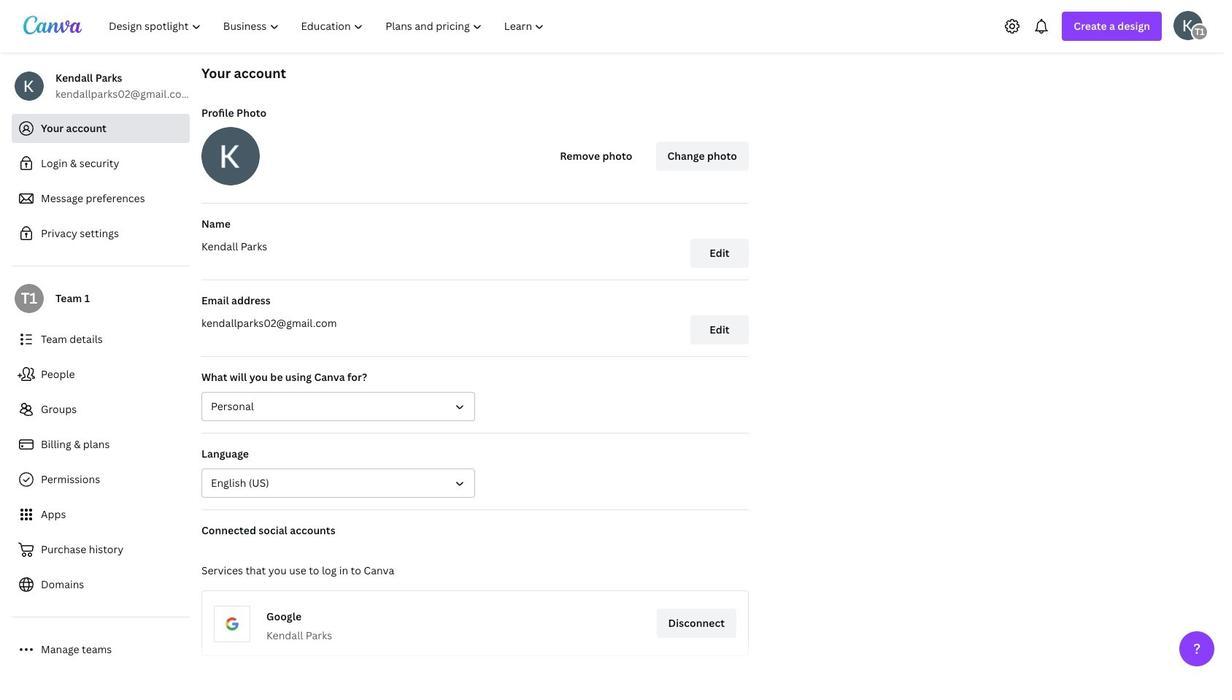 Task type: locate. For each thing, give the bounding box(es) containing it.
1 vertical spatial team 1 image
[[15, 284, 44, 313]]

None button
[[201, 392, 475, 421]]

team 1 element
[[1191, 23, 1209, 41], [15, 284, 44, 313]]

top level navigation element
[[99, 12, 557, 41]]

team 1 image
[[1191, 23, 1209, 41], [15, 284, 44, 313]]

kendall parks image
[[1174, 11, 1203, 40]]

1 vertical spatial team 1 element
[[15, 284, 44, 313]]

0 horizontal spatial team 1 element
[[15, 284, 44, 313]]

1 horizontal spatial team 1 element
[[1191, 23, 1209, 41]]

0 horizontal spatial team 1 image
[[15, 284, 44, 313]]

1 horizontal spatial team 1 image
[[1191, 23, 1209, 41]]



Task type: describe. For each thing, give the bounding box(es) containing it.
0 vertical spatial team 1 image
[[1191, 23, 1209, 41]]

Language: English (US) button
[[201, 469, 475, 498]]

0 vertical spatial team 1 element
[[1191, 23, 1209, 41]]



Task type: vqa. For each thing, say whether or not it's contained in the screenshot.
bottommost Team 1 element
yes



